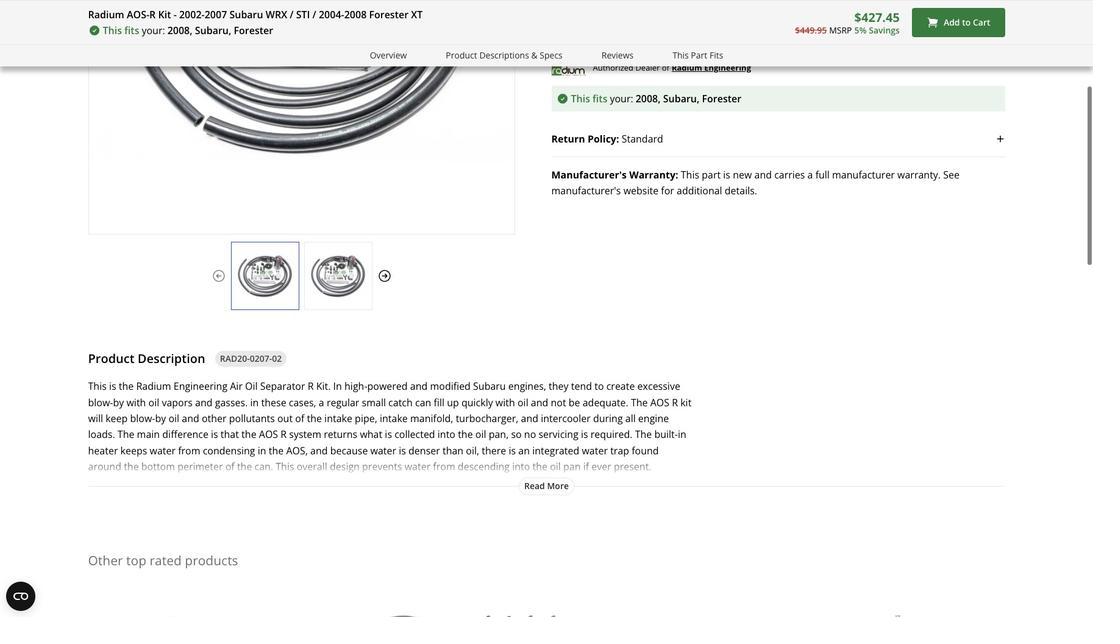 Task type: describe. For each thing, give the bounding box(es) containing it.
manufacturer's warranty:
[[552, 168, 678, 182]]

$449.95
[[795, 24, 827, 36]]

0 vertical spatial subaru,
[[195, 24, 231, 37]]

be
[[569, 396, 580, 410]]

the down overall
[[317, 477, 332, 490]]

water up the ever
[[582, 444, 608, 458]]

oil down vapors
[[169, 412, 179, 426]]

r left the kit.
[[308, 380, 314, 393]]

radium for this is the radium engineering air oil separator r kit. in high-powered and modified subaru engines, they tend to create excessive blow-by with oil vapors and gasses. in these cases, a regular small catch can fill up quickly with oil and not be adequate. the aos r kit will keep blow-by oil and other pollutants out of the intake pipe, intake manifold, turbocharger, and intercooler during all engine loads. the main difference is that the aos r system returns what is collected into the oil pan, so no servicing is required. the built-in heater keeps water from condensing in the aos, and because water is denser than oil, there is an integrated water trap found around the bottom perimeter of the can. this overall design prevents water from descending into the oil pan if ever present. additionally, because the water is trapped against the heater, it will eventually boil and evaporate out of the system.
[[136, 380, 171, 393]]

separator
[[260, 380, 305, 393]]

the up keep
[[119, 380, 134, 393]]

savings
[[869, 24, 900, 36]]

add to cart
[[944, 17, 991, 28]]

radium aos-r kit - 2002-2007 subaru wrx / sti / 2004-2008 forester xt
[[88, 8, 423, 21]]

present.
[[614, 460, 652, 474]]

loads.
[[88, 428, 115, 442]]

see
[[943, 168, 960, 182]]

returns
[[324, 428, 357, 442]]

0 horizontal spatial from
[[178, 444, 200, 458]]

water down the perimeter
[[204, 477, 230, 490]]

servicing
[[539, 428, 579, 442]]

and up no
[[521, 412, 538, 426]]

0 vertical spatial subaru
[[230, 8, 263, 21]]

0 horizontal spatial aos
[[259, 428, 278, 442]]

product descriptions & specs link
[[446, 49, 563, 63]]

gasses.
[[215, 396, 248, 410]]

other
[[202, 412, 227, 426]]

the up found
[[635, 428, 652, 442]]

integrated
[[532, 444, 579, 458]]

so
[[511, 428, 522, 442]]

bottom
[[141, 460, 175, 474]]

top
[[126, 552, 146, 569]]

rated excellent & trusted
[[802, 27, 903, 38]]

to inside this is the radium engineering air oil separator r kit. in high-powered and modified subaru engines, they tend to create excessive blow-by with oil vapors and gasses. in these cases, a regular small catch can fill up quickly with oil and not be adequate. the aos r kit will keep blow-by oil and other pollutants out of the intake pipe, intake manifold, turbocharger, and intercooler during all engine loads. the main difference is that the aos r system returns what is collected into the oil pan, so no servicing is required. the built-in heater keeps water from condensing in the aos, and because water is denser than oil, there is an integrated water trap found around the bottom perimeter of the can. this overall design prevents water from descending into the oil pan if ever present. additionally, because the water is trapped against the heater, it will eventually boil and evaporate out of the system.
[[595, 380, 604, 393]]

wrx
[[266, 8, 287, 21]]

rad20-0207-02
[[220, 353, 282, 364]]

overview
[[370, 49, 407, 61]]

create
[[607, 380, 635, 393]]

pan
[[563, 460, 581, 474]]

2002-
[[179, 8, 205, 21]]

and left not
[[531, 396, 548, 410]]

warranty:
[[629, 168, 678, 182]]

this is the radium engineering air oil separator r kit. in high-powered and modified subaru engines, they tend to create excessive blow-by with oil vapors and gasses. in these cases, a regular small catch can fill up quickly with oil and not be adequate. the aos r kit will keep blow-by oil and other pollutants out of the intake pipe, intake manifold, turbocharger, and intercooler during all engine loads. the main difference is that the aos r system returns what is collected into the oil pan, so no servicing is required. the built-in heater keeps water from condensing in the aos, and because water is denser than oil, there is an integrated water trap found around the bottom perimeter of the can. this overall design prevents water from descending into the oil pan if ever present. additionally, because the water is trapped against the heater, it will eventually boil and evaporate out of the system.
[[88, 380, 692, 490]]

go to right image image
[[377, 269, 392, 283]]

part
[[691, 49, 708, 61]]

and up can
[[410, 380, 428, 393]]

1 vertical spatial this fits your: 2008, subaru, forester
[[571, 92, 742, 106]]

dealer
[[636, 62, 660, 73]]

that
[[221, 428, 239, 442]]

trap
[[610, 444, 629, 458]]

radium for authorized dealer of radium engineering
[[672, 62, 702, 73]]

add
[[944, 17, 960, 28]]

manifold,
[[410, 412, 453, 426]]

0 vertical spatial will
[[88, 412, 103, 426]]

found
[[632, 444, 659, 458]]

full
[[816, 168, 830, 182]]

0 horizontal spatial by
[[113, 396, 124, 410]]

is left "trapped"
[[233, 477, 240, 490]]

excessive
[[638, 380, 680, 393]]

msrp
[[829, 24, 852, 36]]

1 horizontal spatial forester
[[369, 8, 409, 21]]

r left 'kit'
[[672, 396, 678, 410]]

and up difference
[[182, 412, 199, 426]]

satisfaction
[[830, 6, 874, 17]]

collected
[[395, 428, 435, 442]]

powered
[[367, 380, 408, 393]]

policy:
[[588, 132, 619, 146]]

authorized
[[593, 62, 634, 73]]

warranty.
[[898, 168, 941, 182]]

to inside button
[[962, 17, 971, 28]]

oil down engines, on the bottom left of the page
[[518, 396, 528, 410]]

standard
[[622, 132, 663, 146]]

system.
[[579, 477, 613, 490]]

eventually
[[395, 477, 441, 490]]

1 / from the left
[[290, 8, 294, 21]]

manufacturer
[[832, 168, 895, 182]]

2004-
[[319, 8, 344, 21]]

radium engineering image
[[552, 59, 586, 76]]

system
[[289, 428, 321, 442]]

the down the perimeter
[[187, 477, 202, 490]]

water up bottom
[[150, 444, 176, 458]]

return policy: standard
[[552, 132, 663, 146]]

oil left vapors
[[149, 396, 159, 410]]

manufacturer's
[[552, 168, 627, 182]]

the down keeps
[[124, 460, 139, 474]]

during
[[593, 412, 623, 426]]

overall
[[297, 460, 327, 474]]

all
[[625, 412, 636, 426]]

is left an
[[509, 444, 516, 458]]

1 horizontal spatial fits
[[593, 92, 608, 106]]

rad20-
[[220, 353, 250, 364]]

r left kit
[[149, 8, 156, 21]]

more
[[547, 480, 569, 492]]

required.
[[591, 428, 633, 442]]

fill
[[434, 396, 445, 410]]

description
[[138, 350, 205, 367]]

of down condensing
[[225, 460, 235, 474]]

return
[[552, 132, 585, 146]]

the left can.
[[237, 460, 252, 474]]

water up prevents
[[370, 444, 396, 458]]

pollutants
[[229, 412, 275, 426]]

vapors
[[162, 396, 193, 410]]

2 vertical spatial in
[[258, 444, 266, 458]]

0207-
[[250, 353, 272, 364]]

1 vertical spatial in
[[678, 428, 686, 442]]

the up read
[[533, 460, 548, 474]]

product description
[[88, 350, 205, 367]]

around
[[88, 460, 121, 474]]

0 horizontal spatial out
[[277, 412, 293, 426]]

part
[[702, 168, 721, 182]]

0 vertical spatial in
[[250, 396, 259, 410]]

1 vertical spatial subaru,
[[663, 92, 700, 106]]

0 horizontal spatial radium
[[88, 8, 124, 21]]

authorized dealer of radium engineering
[[593, 62, 751, 73]]

and up overall
[[310, 444, 328, 458]]

1 horizontal spatial aos
[[650, 396, 670, 410]]

cases,
[[289, 396, 316, 410]]

2 / from the left
[[313, 8, 316, 21]]

satisfaction guarantee
[[830, 6, 918, 17]]

0 horizontal spatial blow-
[[88, 396, 113, 410]]

r up the aos,
[[281, 428, 287, 442]]

overview link
[[370, 49, 407, 63]]



Task type: locate. For each thing, give the bounding box(es) containing it.
radium up vapors
[[136, 380, 171, 393]]

this inside this part is new and carries a full manufacturer warranty. see manufacturer's website for additional details.
[[681, 168, 699, 182]]

a inside this is the radium engineering air oil separator r kit. in high-powered and modified subaru engines, they tend to create excessive blow-by with oil vapors and gasses. in these cases, a regular small catch can fill up quickly with oil and not be adequate. the aos r kit will keep blow-by oil and other pollutants out of the intake pipe, intake manifold, turbocharger, and intercooler during all engine loads. the main difference is that the aos r system returns what is collected into the oil pan, so no servicing is required. the built-in heater keeps water from condensing in the aos, and because water is denser than oil, there is an integrated water trap found around the bottom perimeter of the can. this overall design prevents water from descending into the oil pan if ever present. additionally, because the water is trapped against the heater, it will eventually boil and evaporate out of the system.
[[319, 396, 324, 410]]

radium down this part fits
[[672, 62, 702, 73]]

with up keep
[[126, 396, 146, 410]]

out down these on the bottom left
[[277, 412, 293, 426]]

1 vertical spatial fits
[[593, 92, 608, 106]]

& for descriptions
[[531, 49, 538, 61]]

this fits your: 2008, subaru, forester down 2002-
[[103, 24, 273, 37]]

is up keep
[[109, 380, 116, 393]]

product left "descriptions"
[[446, 49, 477, 61]]

/ left the sti
[[290, 8, 294, 21]]

2 intake from the left
[[380, 412, 408, 426]]

0 vertical spatial a
[[808, 168, 813, 182]]

reviews link
[[602, 49, 634, 63]]

these
[[261, 396, 286, 410]]

subaru, down authorized dealer of radium engineering
[[663, 92, 700, 106]]

0 vertical spatial out
[[277, 412, 293, 426]]

the up oil,
[[458, 428, 473, 442]]

1 horizontal spatial with
[[496, 396, 515, 410]]

by up main
[[155, 412, 166, 426]]

no
[[524, 428, 536, 442]]

0 horizontal spatial your:
[[142, 24, 165, 37]]

0 vertical spatial your:
[[142, 24, 165, 37]]

is down intercooler at the bottom
[[581, 428, 588, 442]]

1 vertical spatial radium
[[672, 62, 702, 73]]

0 horizontal spatial subaru
[[230, 8, 263, 21]]

1 vertical spatial engineering
[[174, 380, 228, 393]]

xt
[[411, 8, 423, 21]]

manufacturer's
[[552, 184, 621, 198]]

1 vertical spatial to
[[595, 380, 604, 393]]

will
[[88, 412, 103, 426], [377, 477, 392, 490]]

subaru inside this is the radium engineering air oil separator r kit. in high-powered and modified subaru engines, they tend to create excessive blow-by with oil vapors and gasses. in these cases, a regular small catch can fill up quickly with oil and not be adequate. the aos r kit will keep blow-by oil and other pollutants out of the intake pipe, intake manifold, turbocharger, and intercooler during all engine loads. the main difference is that the aos r system returns what is collected into the oil pan, so no servicing is required. the built-in heater keeps water from condensing in the aos, and because water is denser than oil, there is an integrated water trap found around the bottom perimeter of the can. this overall design prevents water from descending into the oil pan if ever present. additionally, because the water is trapped against the heater, it will eventually boil and evaporate out of the system.
[[473, 380, 506, 393]]

1 vertical spatial by
[[155, 412, 166, 426]]

0 vertical spatial from
[[178, 444, 200, 458]]

a left full
[[808, 168, 813, 182]]

an
[[518, 444, 530, 458]]

/
[[290, 8, 294, 21], [313, 8, 316, 21]]

this fits your: 2008, subaru, forester down dealer
[[571, 92, 742, 106]]

/ right the sti
[[313, 8, 316, 21]]

will up loads.
[[88, 412, 103, 426]]

product left description
[[88, 350, 135, 367]]

from up the boil
[[433, 460, 455, 474]]

from down difference
[[178, 444, 200, 458]]

is left that
[[211, 428, 218, 442]]

aos,
[[286, 444, 308, 458]]

into down an
[[512, 460, 530, 474]]

and right the boil
[[463, 477, 481, 490]]

with up turbocharger,
[[496, 396, 515, 410]]

1 horizontal spatial out
[[532, 477, 547, 490]]

this inside this part fits link
[[673, 49, 689, 61]]

and right new at the right top
[[755, 168, 772, 182]]

1 horizontal spatial from
[[433, 460, 455, 474]]

this part is new and carries a full manufacturer warranty. see manufacturer's website for additional details.
[[552, 168, 960, 198]]

1 horizontal spatial 2008,
[[636, 92, 661, 106]]

& for excellent
[[865, 27, 871, 38]]

open widget image
[[6, 582, 35, 612]]

& down $427.45
[[865, 27, 871, 38]]

against
[[281, 477, 314, 490]]

rated
[[150, 552, 182, 569]]

this
[[103, 24, 122, 37], [673, 49, 689, 61], [571, 92, 590, 106], [681, 168, 699, 182], [88, 380, 107, 393], [276, 460, 294, 474]]

the
[[631, 396, 648, 410], [118, 428, 134, 442], [635, 428, 652, 442]]

1 horizontal spatial will
[[377, 477, 392, 490]]

built-
[[655, 428, 678, 442]]

2 horizontal spatial forester
[[702, 92, 742, 106]]

will right it
[[377, 477, 392, 490]]

of right dealer
[[662, 62, 669, 73]]

forester left xt
[[369, 8, 409, 21]]

engineering inside authorized dealer of radium engineering
[[704, 62, 751, 73]]

product descriptions & specs
[[446, 49, 563, 61]]

a inside this part is new and carries a full manufacturer warranty. see manufacturer's website for additional details.
[[808, 168, 813, 182]]

0 horizontal spatial a
[[319, 396, 324, 410]]

there
[[482, 444, 506, 458]]

because up design
[[330, 444, 368, 458]]

2 horizontal spatial radium
[[672, 62, 702, 73]]

and
[[755, 168, 772, 182], [410, 380, 428, 393], [195, 396, 213, 410], [531, 396, 548, 410], [182, 412, 199, 426], [521, 412, 538, 426], [310, 444, 328, 458], [463, 477, 481, 490]]

heater,
[[334, 477, 366, 490]]

0 horizontal spatial &
[[531, 49, 538, 61]]

1 horizontal spatial radium
[[136, 380, 171, 393]]

a down the kit.
[[319, 396, 324, 410]]

in up can.
[[258, 444, 266, 458]]

1 vertical spatial out
[[532, 477, 547, 490]]

oil,
[[466, 444, 479, 458]]

difference
[[162, 428, 208, 442]]

of inside authorized dealer of radium engineering
[[662, 62, 669, 73]]

1 horizontal spatial your:
[[610, 92, 633, 106]]

radium left aos-
[[88, 8, 124, 21]]

0 horizontal spatial fits
[[124, 24, 139, 37]]

1 vertical spatial &
[[531, 49, 538, 61]]

is
[[723, 168, 730, 182], [109, 380, 116, 393], [211, 428, 218, 442], [385, 428, 392, 442], [581, 428, 588, 442], [399, 444, 406, 458], [509, 444, 516, 458], [233, 477, 240, 490]]

regular
[[327, 396, 359, 410]]

0 vertical spatial this fits your: 2008, subaru, forester
[[103, 24, 273, 37]]

out
[[277, 412, 293, 426], [532, 477, 547, 490]]

what
[[360, 428, 382, 442]]

water up eventually
[[405, 460, 431, 474]]

1 intake from the left
[[324, 412, 352, 426]]

sti
[[296, 8, 310, 21]]

read
[[524, 480, 545, 492]]

1 vertical spatial from
[[433, 460, 455, 474]]

details.
[[725, 184, 757, 198]]

than
[[443, 444, 464, 458]]

0 vertical spatial fits
[[124, 24, 139, 37]]

they
[[549, 380, 569, 393]]

1 horizontal spatial a
[[808, 168, 813, 182]]

of down cases,
[[295, 412, 304, 426]]

the up keeps
[[118, 428, 134, 442]]

other
[[88, 552, 123, 569]]

0 vertical spatial product
[[446, 49, 477, 61]]

descending
[[458, 460, 510, 474]]

radium
[[88, 8, 124, 21], [672, 62, 702, 73], [136, 380, 171, 393]]

0 horizontal spatial into
[[438, 428, 455, 442]]

0 vertical spatial 2008,
[[167, 24, 192, 37]]

1 horizontal spatial because
[[330, 444, 368, 458]]

fits down authorized on the top
[[593, 92, 608, 106]]

it
[[369, 477, 375, 490]]

condensing
[[203, 444, 255, 458]]

forester down radium engineering link
[[702, 92, 742, 106]]

0 horizontal spatial because
[[147, 477, 184, 490]]

pipe,
[[355, 412, 377, 426]]

0 horizontal spatial /
[[290, 8, 294, 21]]

the down pollutants
[[242, 428, 256, 442]]

1 with from the left
[[126, 396, 146, 410]]

product for product descriptions & specs
[[446, 49, 477, 61]]

intake up the returns
[[324, 412, 352, 426]]

subaru, down 2007
[[195, 24, 231, 37]]

engineering inside this is the radium engineering air oil separator r kit. in high-powered and modified subaru engines, they tend to create excessive blow-by with oil vapors and gasses. in these cases, a regular small catch can fill up quickly with oil and not be adequate. the aos r kit will keep blow-by oil and other pollutants out of the intake pipe, intake manifold, turbocharger, and intercooler during all engine loads. the main difference is that the aos r system returns what is collected into the oil pan, so no servicing is required. the built-in heater keeps water from condensing in the aos, and because water is denser than oil, there is an integrated water trap found around the bottom perimeter of the can. this overall design prevents water from descending into the oil pan if ever present. additionally, because the water is trapped against the heater, it will eventually boil and evaporate out of the system.
[[174, 380, 228, 393]]

fits
[[710, 49, 723, 61]]

0 vertical spatial engineering
[[704, 62, 751, 73]]

trapped
[[243, 477, 279, 490]]

$427.45 $449.95 msrp 5% savings
[[795, 9, 900, 36]]

in down 'kit'
[[678, 428, 686, 442]]

blow- up main
[[130, 412, 155, 426]]

for
[[661, 184, 674, 198]]

subaru up quickly
[[473, 380, 506, 393]]

0 horizontal spatial this fits your: 2008, subaru, forester
[[103, 24, 273, 37]]

2 with from the left
[[496, 396, 515, 410]]

out left more
[[532, 477, 547, 490]]

1 horizontal spatial blow-
[[130, 412, 155, 426]]

1 vertical spatial into
[[512, 460, 530, 474]]

1 horizontal spatial engineering
[[704, 62, 751, 73]]

of
[[662, 62, 669, 73], [295, 412, 304, 426], [225, 460, 235, 474], [550, 477, 559, 490]]

1 vertical spatial will
[[377, 477, 392, 490]]

0 vertical spatial because
[[330, 444, 368, 458]]

keeps
[[120, 444, 147, 458]]

0 horizontal spatial to
[[595, 380, 604, 393]]

1 vertical spatial subaru
[[473, 380, 506, 393]]

1 horizontal spatial /
[[313, 8, 316, 21]]

of right read
[[550, 477, 559, 490]]

because down bottom
[[147, 477, 184, 490]]

0 horizontal spatial product
[[88, 350, 135, 367]]

into
[[438, 428, 455, 442], [512, 460, 530, 474]]

aos down pollutants
[[259, 428, 278, 442]]

is inside this part is new and carries a full manufacturer warranty. see manufacturer's website for additional details.
[[723, 168, 730, 182]]

0 vertical spatial by
[[113, 396, 124, 410]]

2008, down -
[[167, 24, 192, 37]]

1 horizontal spatial intake
[[380, 412, 408, 426]]

engines,
[[508, 380, 546, 393]]

0 horizontal spatial with
[[126, 396, 146, 410]]

1 vertical spatial aos
[[259, 428, 278, 442]]

reviews
[[602, 49, 634, 61]]

your: down authorized on the top
[[610, 92, 633, 106]]

intake down catch
[[380, 412, 408, 426]]

trusted
[[873, 27, 903, 38]]

the up all
[[631, 396, 648, 410]]

subaru
[[230, 8, 263, 21], [473, 380, 506, 393]]

engineering down fits
[[704, 62, 751, 73]]

in up pollutants
[[250, 396, 259, 410]]

and inside this part is new and carries a full manufacturer warranty. see manufacturer's website for additional details.
[[755, 168, 772, 182]]

0 vertical spatial blow-
[[88, 396, 113, 410]]

adequate.
[[583, 396, 629, 410]]

2 vertical spatial radium
[[136, 380, 171, 393]]

1 horizontal spatial this fits your: 2008, subaru, forester
[[571, 92, 742, 106]]

new
[[733, 168, 752, 182]]

guarantee
[[876, 6, 918, 17]]

1 horizontal spatial to
[[962, 17, 971, 28]]

in
[[333, 380, 342, 393]]

engineering for the
[[174, 380, 228, 393]]

1 vertical spatial your:
[[610, 92, 633, 106]]

fits down aos-
[[124, 24, 139, 37]]

engineering up vapors
[[174, 380, 228, 393]]

1 vertical spatial a
[[319, 396, 324, 410]]

modified
[[430, 380, 471, 393]]

1 vertical spatial because
[[147, 477, 184, 490]]

the down pan
[[561, 477, 576, 490]]

this part fits link
[[673, 49, 723, 63]]

radium inside authorized dealer of radium engineering
[[672, 62, 702, 73]]

0 vertical spatial to
[[962, 17, 971, 28]]

main
[[137, 428, 160, 442]]

descriptions
[[480, 49, 529, 61]]

perimeter
[[178, 460, 223, 474]]

and up other
[[195, 396, 213, 410]]

& left specs
[[531, 49, 538, 61]]

turbocharger,
[[456, 412, 519, 426]]

products
[[185, 552, 238, 569]]

your:
[[142, 24, 165, 37], [610, 92, 633, 106]]

1 vertical spatial 2008,
[[636, 92, 661, 106]]

0 vertical spatial &
[[865, 27, 871, 38]]

forester down radium aos-r kit - 2002-2007 subaru wrx / sti / 2004-2008 forester xt
[[234, 24, 273, 37]]

1 horizontal spatial &
[[865, 27, 871, 38]]

0 horizontal spatial engineering
[[174, 380, 228, 393]]

product for product description
[[88, 350, 135, 367]]

is right part
[[723, 168, 730, 182]]

0 vertical spatial aos
[[650, 396, 670, 410]]

the up can.
[[269, 444, 284, 458]]

0 horizontal spatial 2008,
[[167, 24, 192, 37]]

if
[[583, 460, 589, 474]]

0 horizontal spatial subaru,
[[195, 24, 231, 37]]

oil down turbocharger,
[[475, 428, 486, 442]]

add to cart button
[[912, 8, 1005, 37]]

0 horizontal spatial intake
[[324, 412, 352, 426]]

02
[[272, 353, 282, 364]]

0 vertical spatial forester
[[369, 8, 409, 21]]

cart
[[973, 17, 991, 28]]

2 vertical spatial forester
[[702, 92, 742, 106]]

1 horizontal spatial into
[[512, 460, 530, 474]]

0 vertical spatial into
[[438, 428, 455, 442]]

the up system
[[307, 412, 322, 426]]

is down collected
[[399, 444, 406, 458]]

1 vertical spatial blow-
[[130, 412, 155, 426]]

to up "adequate."
[[595, 380, 604, 393]]

aos-
[[127, 8, 149, 21]]

intake
[[324, 412, 352, 426], [380, 412, 408, 426]]

boil
[[444, 477, 461, 490]]

your: down kit
[[142, 24, 165, 37]]

2008, down dealer
[[636, 92, 661, 106]]

aos down excessive
[[650, 396, 670, 410]]

1 horizontal spatial subaru
[[473, 380, 506, 393]]

5%
[[855, 24, 867, 36]]

1 vertical spatial product
[[88, 350, 135, 367]]

by up keep
[[113, 396, 124, 410]]

1 horizontal spatial product
[[446, 49, 477, 61]]

to right 'add'
[[962, 17, 971, 28]]

blow- up keep
[[88, 396, 113, 410]]

can
[[415, 396, 431, 410]]

this fits your: 2008, subaru, forester
[[103, 24, 273, 37], [571, 92, 742, 106]]

engineering for of
[[704, 62, 751, 73]]

website
[[624, 184, 659, 198]]

oil down integrated
[[550, 460, 561, 474]]

kit.
[[316, 380, 331, 393]]

0 horizontal spatial will
[[88, 412, 103, 426]]

radium inside this is the radium engineering air oil separator r kit. in high-powered and modified subaru engines, they tend to create excessive blow-by with oil vapors and gasses. in these cases, a regular small catch can fill up quickly with oil and not be adequate. the aos r kit will keep blow-by oil and other pollutants out of the intake pipe, intake manifold, turbocharger, and intercooler during all engine loads. the main difference is that the aos r system returns what is collected into the oil pan, so no servicing is required. the built-in heater keeps water from condensing in the aos, and because water is denser than oil, there is an integrated water trap found around the bottom perimeter of the can. this overall design prevents water from descending into the oil pan if ever present. additionally, because the water is trapped against the heater, it will eventually boil and evaporate out of the system.
[[136, 380, 171, 393]]

denser
[[409, 444, 440, 458]]

1 horizontal spatial by
[[155, 412, 166, 426]]

in
[[250, 396, 259, 410], [678, 428, 686, 442], [258, 444, 266, 458]]

is right what
[[385, 428, 392, 442]]

tend
[[571, 380, 592, 393]]

$427.45
[[855, 9, 900, 25]]

2008
[[344, 8, 367, 21]]

rad20-0207-02 radium engineering air oil separator r kit - 2002-2007 subaru wrx/sti, image
[[89, 0, 514, 163], [231, 255, 298, 298], [305, 255, 372, 298]]

1 horizontal spatial subaru,
[[663, 92, 700, 106]]

subaru left wrx
[[230, 8, 263, 21]]

into up the than
[[438, 428, 455, 442]]

1 vertical spatial forester
[[234, 24, 273, 37]]

0 horizontal spatial forester
[[234, 24, 273, 37]]

product
[[446, 49, 477, 61], [88, 350, 135, 367]]

0 vertical spatial radium
[[88, 8, 124, 21]]

heater
[[88, 444, 118, 458]]



Task type: vqa. For each thing, say whether or not it's contained in the screenshot.
heater
yes



